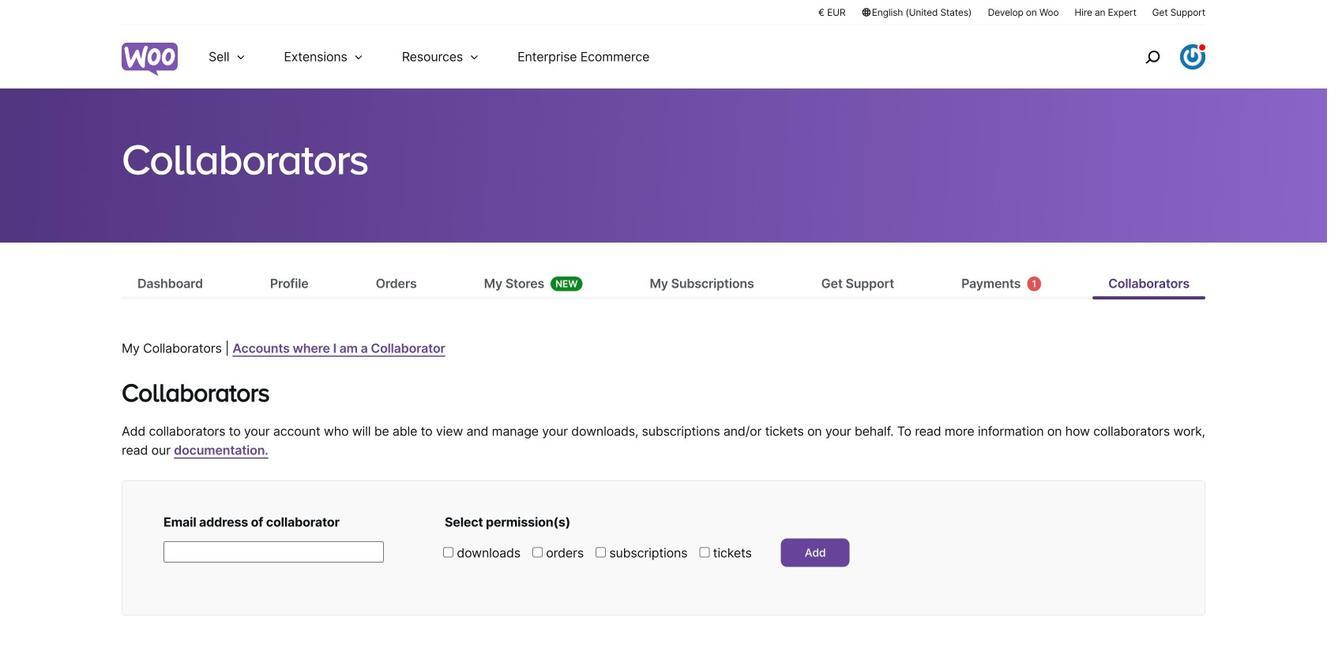 Task type: locate. For each thing, give the bounding box(es) containing it.
None checkbox
[[443, 547, 454, 557], [533, 547, 543, 557], [596, 547, 606, 557], [700, 547, 710, 557], [443, 547, 454, 557], [533, 547, 543, 557], [596, 547, 606, 557], [700, 547, 710, 557]]



Task type: vqa. For each thing, say whether or not it's contained in the screenshot.
option
yes



Task type: describe. For each thing, give the bounding box(es) containing it.
open account menu image
[[1181, 44, 1206, 70]]

search image
[[1140, 44, 1166, 70]]

service navigation menu element
[[1112, 31, 1206, 83]]



